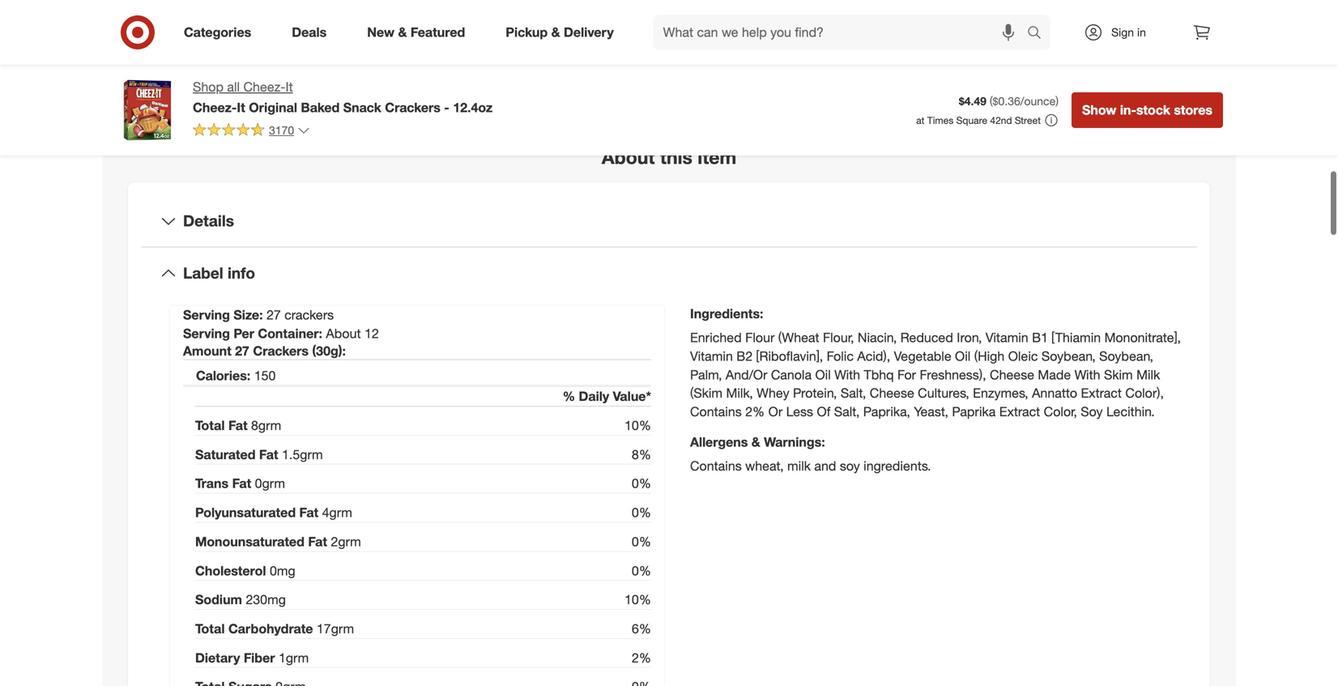 Task type: describe. For each thing, give the bounding box(es) containing it.
)
[[1056, 94, 1059, 108]]

about this item
[[602, 146, 736, 169]]

calories:
[[196, 368, 250, 383]]

polyunsaturated
[[195, 505, 296, 520]]

show
[[1082, 102, 1117, 118]]

serving size: 27 crackers serving per container: about 12
[[183, 307, 379, 341]]

0 vertical spatial about
[[602, 146, 655, 169]]

skim
[[1104, 367, 1133, 383]]

% daily value*
[[563, 389, 651, 404]]

image of cheez-it original baked snack crackers - 12.4oz image
[[115, 78, 180, 143]]

soy inside allergens & warnings: contains wheat, milk and soy ingredients.
[[840, 458, 860, 474]]

grm for monounsaturated fat 2 grm
[[338, 534, 361, 550]]

0 vertical spatial it
[[286, 79, 293, 95]]

iron,
[[957, 330, 982, 346]]

10% for grm
[[625, 418, 651, 433]]

warnings:
[[764, 434, 825, 450]]

fat for total fat
[[228, 418, 248, 433]]

show in-stock stores button
[[1072, 92, 1223, 128]]

square
[[956, 114, 987, 126]]

yeast,
[[914, 404, 948, 420]]

label info button
[[141, 248, 1197, 299]]

0 vertical spatial extract
[[1081, 385, 1122, 401]]

b2
[[737, 348, 753, 364]]

dietary fiber 1 grm
[[195, 650, 309, 666]]

1 with from the left
[[834, 367, 860, 383]]

show in-stock stores
[[1082, 102, 1213, 118]]

enzymes,
[[973, 385, 1028, 401]]

enriched
[[690, 330, 742, 346]]

230
[[246, 592, 267, 608]]

27 inside "serving size: 27 crackers serving per container: about 12"
[[266, 307, 281, 323]]

size:
[[234, 307, 263, 323]]

categories
[[184, 24, 251, 40]]

[thiamin
[[1052, 330, 1101, 346]]

1 horizontal spatial vitamin
[[986, 330, 1028, 346]]

4
[[322, 505, 329, 520]]

0 horizontal spatial extract
[[999, 404, 1040, 420]]

ingredients.
[[864, 458, 931, 474]]

grm for polyunsaturated fat 4 grm
[[329, 505, 352, 520]]

cholesterol
[[195, 563, 266, 579]]

protein,
[[793, 385, 837, 401]]

saturated
[[195, 447, 256, 462]]

at
[[916, 114, 925, 126]]

2 with from the left
[[1075, 367, 1100, 383]]

tbhq
[[864, 367, 894, 383]]

milk inside allergens & warnings: contains wheat, milk and soy ingredients.
[[787, 458, 811, 474]]

paprika,
[[863, 404, 910, 420]]

8
[[251, 418, 258, 433]]

1 horizontal spatial oil
[[955, 348, 971, 364]]

search button
[[1020, 15, 1059, 53]]

deals
[[292, 24, 327, 40]]

/ounce
[[1020, 94, 1056, 108]]

0 horizontal spatial vitamin
[[690, 348, 733, 364]]

carbohydrate
[[228, 621, 313, 637]]

grm for saturated fat 1.5 grm
[[300, 447, 323, 462]]

vegetable
[[894, 348, 951, 364]]

canola
[[771, 367, 812, 383]]

for
[[898, 367, 916, 383]]

150
[[254, 368, 276, 383]]

allergens
[[690, 434, 748, 450]]

new
[[367, 24, 395, 40]]

annatto
[[1032, 385, 1077, 401]]

42nd
[[990, 114, 1012, 126]]

trans fat 0 grm
[[195, 476, 285, 491]]

cheez-it original baked snack crackers - 12.4oz, 8 of 15 image
[[389, 0, 650, 59]]

calories: 150
[[196, 368, 276, 383]]

stock
[[1136, 102, 1170, 118]]

cholesterol 0 mg
[[195, 563, 295, 579]]

0 vertical spatial cheese
[[990, 367, 1034, 383]]

all
[[227, 79, 240, 95]]

search
[[1020, 26, 1059, 42]]

0 vertical spatial 0
[[255, 476, 262, 491]]

sign in
[[1111, 25, 1146, 39]]

amount 27 crackers (30g) :
[[183, 343, 346, 359]]

0 horizontal spatial oil
[[815, 367, 831, 383]]

2% inside ingredients: enriched flour (wheat flour, niacin, reduced iron, vitamin b1 [thiamin mononitrate], vitamin b2 [riboflavin], folic acid), vegetable oil (high oleic soybean, soybean, palm, and/or canola oil with tbhq for freshness), cheese made with skim milk (skim milk, whey protein, salt, cheese cultures, enzymes, annatto extract color), contains 2% or less of salt, paprika, yeast, paprika extract color, soy lecithin.
[[745, 404, 765, 420]]

total for total carbohydrate
[[195, 621, 225, 637]]

shop
[[193, 79, 224, 95]]

1.5
[[282, 447, 300, 462]]

stores
[[1174, 102, 1213, 118]]

(
[[990, 94, 993, 108]]

less
[[786, 404, 813, 420]]

-
[[444, 100, 449, 115]]

trans
[[195, 476, 229, 491]]

fat for saturated fat
[[259, 447, 278, 462]]

soy inside ingredients: enriched flour (wheat flour, niacin, reduced iron, vitamin b1 [thiamin mononitrate], vitamin b2 [riboflavin], folic acid), vegetable oil (high oleic soybean, soybean, palm, and/or canola oil with tbhq for freshness), cheese made with skim milk (skim milk, whey protein, salt, cheese cultures, enzymes, annatto extract color), contains 2% or less of salt, paprika, yeast, paprika extract color, soy lecithin.
[[1081, 404, 1103, 420]]

item
[[698, 146, 736, 169]]

:
[[342, 343, 346, 359]]

crackers
[[284, 307, 334, 323]]

made
[[1038, 367, 1071, 383]]

cheez-it original baked snack crackers - 12.4oz, 7 of 15 image
[[115, 0, 376, 59]]

new & featured
[[367, 24, 465, 40]]

deals link
[[278, 15, 347, 50]]

cultures,
[[918, 385, 969, 401]]

grm for dietary fiber 1 grm
[[286, 650, 309, 666]]

sponsored
[[1175, 78, 1223, 90]]



Task type: locate. For each thing, give the bounding box(es) containing it.
10% up 8%
[[625, 418, 651, 433]]

& right new
[[398, 24, 407, 40]]

milk inside ingredients: enriched flour (wheat flour, niacin, reduced iron, vitamin b1 [thiamin mononitrate], vitamin b2 [riboflavin], folic acid), vegetable oil (high oleic soybean, soybean, palm, and/or canola oil with tbhq for freshness), cheese made with skim milk (skim milk, whey protein, salt, cheese cultures, enzymes, annatto extract color), contains 2% or less of salt, paprika, yeast, paprika extract color, soy lecithin.
[[1137, 367, 1160, 383]]

image gallery element
[[115, 0, 650, 107]]

1 horizontal spatial milk
[[1137, 367, 1160, 383]]

1 horizontal spatial extract
[[1081, 385, 1122, 401]]

of
[[817, 404, 831, 420]]

1 vertical spatial 2%
[[632, 650, 651, 666]]

soy
[[1081, 404, 1103, 420], [840, 458, 860, 474]]

1 vertical spatial extract
[[999, 404, 1040, 420]]

total fat 8 grm
[[195, 418, 281, 433]]

& inside allergens & warnings: contains wheat, milk and soy ingredients.
[[752, 434, 760, 450]]

original
[[249, 100, 297, 115]]

vitamin down enriched
[[690, 348, 733, 364]]

2 0% from the top
[[632, 505, 651, 520]]

0 vertical spatial soy
[[1081, 404, 1103, 420]]

1 vertical spatial 0
[[270, 563, 277, 579]]

1 soybean, from the left
[[1042, 348, 1096, 364]]

0 horizontal spatial soybean,
[[1042, 348, 1096, 364]]

fat left 4
[[299, 505, 318, 520]]

flour
[[745, 330, 775, 346]]

0 vertical spatial total
[[195, 418, 225, 433]]

8%
[[632, 447, 651, 462]]

1 10% from the top
[[625, 418, 651, 433]]

cheese down 'oleic'
[[990, 367, 1034, 383]]

0 down monounsaturated fat 2 grm
[[270, 563, 277, 579]]

pickup
[[506, 24, 548, 40]]

2 soybean, from the left
[[1099, 348, 1153, 364]]

new & featured link
[[353, 15, 485, 50]]

mg
[[277, 563, 295, 579], [267, 592, 286, 608]]

crackers down container:
[[253, 343, 309, 359]]

mg for cholesterol 0 mg
[[277, 563, 295, 579]]

serving
[[183, 307, 230, 323], [183, 326, 230, 341]]

12
[[364, 326, 379, 341]]

fat up polyunsaturated
[[232, 476, 251, 491]]

acid),
[[857, 348, 890, 364]]

milk
[[1137, 367, 1160, 383], [787, 458, 811, 474]]

1 vertical spatial 27
[[235, 343, 249, 359]]

milk up color),
[[1137, 367, 1160, 383]]

reduced
[[901, 330, 953, 346]]

fat for trans fat
[[232, 476, 251, 491]]

about left this
[[602, 146, 655, 169]]

mg for sodium 230 mg
[[267, 592, 286, 608]]

flour,
[[823, 330, 854, 346]]

ingredients:
[[690, 306, 763, 322]]

cheez- down "shop"
[[193, 100, 237, 115]]

0% for polyunsaturated fat 4 grm
[[632, 505, 651, 520]]

crackers left -
[[385, 100, 441, 115]]

10% for mg
[[625, 592, 651, 608]]

salt, down tbhq
[[841, 385, 866, 401]]

2% left or
[[745, 404, 765, 420]]

soy right color,
[[1081, 404, 1103, 420]]

3 0% from the top
[[632, 534, 651, 550]]

fat left 1.5
[[259, 447, 278, 462]]

value*
[[613, 389, 651, 404]]

0 vertical spatial 10%
[[625, 418, 651, 433]]

0 vertical spatial 27
[[266, 307, 281, 323]]

extract down skim
[[1081, 385, 1122, 401]]

0 vertical spatial milk
[[1137, 367, 1160, 383]]

freshness),
[[920, 367, 986, 383]]

in
[[1137, 25, 1146, 39]]

&
[[398, 24, 407, 40], [551, 24, 560, 40], [752, 434, 760, 450]]

total for total fat
[[195, 418, 225, 433]]

1 vertical spatial vitamin
[[690, 348, 733, 364]]

crackers inside "shop all cheez-it cheez-it original baked snack crackers - 12.4oz"
[[385, 100, 441, 115]]

total up saturated
[[195, 418, 225, 433]]

& for warnings:
[[752, 434, 760, 450]]

1 horizontal spatial 0
[[270, 563, 277, 579]]

0 vertical spatial vitamin
[[986, 330, 1028, 346]]

0 horizontal spatial milk
[[787, 458, 811, 474]]

4 0% from the top
[[632, 563, 651, 579]]

What can we help you find? suggestions appear below search field
[[653, 15, 1031, 50]]

vitamin up 'oleic'
[[986, 330, 1028, 346]]

with down folic
[[834, 367, 860, 383]]

and
[[814, 458, 836, 474]]

soybean, down the [thiamin at right
[[1042, 348, 1096, 364]]

with left skim
[[1075, 367, 1100, 383]]

0% for cholesterol 0 mg
[[632, 563, 651, 579]]

1 horizontal spatial 27
[[266, 307, 281, 323]]

oil down iron,
[[955, 348, 971, 364]]

1 vertical spatial oil
[[815, 367, 831, 383]]

& for delivery
[[551, 24, 560, 40]]

cheez-
[[243, 79, 286, 95], [193, 100, 237, 115]]

2 serving from the top
[[183, 326, 230, 341]]

sodium 230 mg
[[195, 592, 286, 608]]

1
[[279, 650, 286, 666]]

17
[[317, 621, 331, 637]]

0 horizontal spatial 2%
[[632, 650, 651, 666]]

& inside 'link'
[[398, 24, 407, 40]]

fat for monounsaturated fat
[[308, 534, 327, 550]]

0 horizontal spatial soy
[[840, 458, 860, 474]]

mg up total carbohydrate 17 grm
[[267, 592, 286, 608]]

details
[[183, 211, 234, 230]]

0 horizontal spatial &
[[398, 24, 407, 40]]

3170 link
[[193, 122, 310, 141]]

snack
[[343, 100, 381, 115]]

about inside "serving size: 27 crackers serving per container: about 12"
[[326, 326, 361, 341]]

10%
[[625, 418, 651, 433], [625, 592, 651, 608]]

amount
[[183, 343, 231, 359]]

milk down warnings:
[[787, 458, 811, 474]]

salt,
[[841, 385, 866, 401], [834, 404, 860, 420]]

$0.36
[[993, 94, 1020, 108]]

folic
[[827, 348, 854, 364]]

fiber
[[244, 650, 275, 666]]

2 total from the top
[[195, 621, 225, 637]]

1 horizontal spatial soybean,
[[1099, 348, 1153, 364]]

1 vertical spatial salt,
[[834, 404, 860, 420]]

lecithin.
[[1106, 404, 1155, 420]]

27 up container:
[[266, 307, 281, 323]]

fat left the 8
[[228, 418, 248, 433]]

total
[[195, 418, 225, 433], [195, 621, 225, 637]]

2 10% from the top
[[625, 592, 651, 608]]

oleic
[[1008, 348, 1038, 364]]

color,
[[1044, 404, 1077, 420]]

1 vertical spatial about
[[326, 326, 361, 341]]

mononitrate],
[[1105, 330, 1181, 346]]

1 vertical spatial mg
[[267, 592, 286, 608]]

grm for trans fat 0 grm
[[262, 476, 285, 491]]

total up dietary
[[195, 621, 225, 637]]

it down all
[[237, 100, 245, 115]]

label info
[[183, 264, 255, 282]]

%
[[563, 389, 575, 404]]

1 0% from the top
[[632, 476, 651, 491]]

baked
[[301, 100, 340, 115]]

fat
[[228, 418, 248, 433], [259, 447, 278, 462], [232, 476, 251, 491], [299, 505, 318, 520], [308, 534, 327, 550]]

oil up protein,
[[815, 367, 831, 383]]

0 vertical spatial crackers
[[385, 100, 441, 115]]

cheez- up original
[[243, 79, 286, 95]]

10% up 6% in the left bottom of the page
[[625, 592, 651, 608]]

1 vertical spatial cheez-
[[193, 100, 237, 115]]

contains
[[690, 458, 742, 474]]

0 horizontal spatial about
[[326, 326, 361, 341]]

soybean, up skim
[[1099, 348, 1153, 364]]

1 serving from the top
[[183, 307, 230, 323]]

1 total from the top
[[195, 418, 225, 433]]

daily
[[579, 389, 609, 404]]

& inside "link"
[[551, 24, 560, 40]]

1 vertical spatial crackers
[[253, 343, 309, 359]]

(wheat
[[778, 330, 819, 346]]

whey
[[757, 385, 789, 401]]

soy right and
[[840, 458, 860, 474]]

2 horizontal spatial &
[[752, 434, 760, 450]]

& right pickup
[[551, 24, 560, 40]]

0 horizontal spatial it
[[237, 100, 245, 115]]

& for featured
[[398, 24, 407, 40]]

1 horizontal spatial it
[[286, 79, 293, 95]]

categories link
[[170, 15, 272, 50]]

0 vertical spatial mg
[[277, 563, 295, 579]]

oil
[[955, 348, 971, 364], [815, 367, 831, 383]]

1 horizontal spatial cheese
[[990, 367, 1034, 383]]

0 vertical spatial 2%
[[745, 404, 765, 420]]

0 horizontal spatial with
[[834, 367, 860, 383]]

grm for total fat 8 grm
[[258, 418, 281, 433]]

mg down monounsaturated fat 2 grm
[[277, 563, 295, 579]]

color),
[[1125, 385, 1164, 401]]

0 horizontal spatial cheez-
[[193, 100, 237, 115]]

1 vertical spatial soy
[[840, 458, 860, 474]]

1 vertical spatial milk
[[787, 458, 811, 474]]

times
[[927, 114, 954, 126]]

0 horizontal spatial cheese
[[870, 385, 914, 401]]

0 vertical spatial cheez-
[[243, 79, 286, 95]]

1 vertical spatial it
[[237, 100, 245, 115]]

pickup & delivery
[[506, 24, 614, 40]]

with
[[834, 367, 860, 383], [1075, 367, 1100, 383]]

label
[[183, 264, 223, 282]]

cheese
[[990, 367, 1034, 383], [870, 385, 914, 401]]

grm for total carbohydrate 17 grm
[[331, 621, 354, 637]]

polyunsaturated fat 4 grm
[[195, 505, 352, 520]]

0% for trans fat 0 grm
[[632, 476, 651, 491]]

contains
[[690, 404, 742, 420]]

container:
[[258, 326, 322, 341]]

0 vertical spatial salt,
[[841, 385, 866, 401]]

1 horizontal spatial cheez-
[[243, 79, 286, 95]]

salt, right 'of'
[[834, 404, 860, 420]]

cheese up paprika,
[[870, 385, 914, 401]]

1 horizontal spatial soy
[[1081, 404, 1103, 420]]

1 horizontal spatial &
[[551, 24, 560, 40]]

fat for polyunsaturated fat
[[299, 505, 318, 520]]

1 horizontal spatial 2%
[[745, 404, 765, 420]]

1 vertical spatial total
[[195, 621, 225, 637]]

0 vertical spatial oil
[[955, 348, 971, 364]]

1 horizontal spatial with
[[1075, 367, 1100, 383]]

0 down saturated fat 1.5 grm
[[255, 476, 262, 491]]

0 vertical spatial serving
[[183, 307, 230, 323]]

niacin,
[[858, 330, 897, 346]]

1 vertical spatial serving
[[183, 326, 230, 341]]

0% for monounsaturated fat 2 grm
[[632, 534, 651, 550]]

milk,
[[726, 385, 753, 401]]

0 horizontal spatial 27
[[235, 343, 249, 359]]

$4.49
[[959, 94, 987, 108]]

it
[[286, 79, 293, 95], [237, 100, 245, 115]]

about up :
[[326, 326, 361, 341]]

2% down 6% in the left bottom of the page
[[632, 650, 651, 666]]

0 horizontal spatial crackers
[[253, 343, 309, 359]]

extract down enzymes,
[[999, 404, 1040, 420]]

total carbohydrate 17 grm
[[195, 621, 354, 637]]

3170
[[269, 123, 294, 137]]

1 vertical spatial 10%
[[625, 592, 651, 608]]

it up original
[[286, 79, 293, 95]]

(30g)
[[312, 343, 342, 359]]

fat left 2
[[308, 534, 327, 550]]

[riboflavin],
[[756, 348, 823, 364]]

0
[[255, 476, 262, 491], [270, 563, 277, 579]]

1 horizontal spatial crackers
[[385, 100, 441, 115]]

monounsaturated
[[195, 534, 304, 550]]

1 horizontal spatial about
[[602, 146, 655, 169]]

0 horizontal spatial 0
[[255, 476, 262, 491]]

extract
[[1081, 385, 1122, 401], [999, 404, 1040, 420]]

1 vertical spatial cheese
[[870, 385, 914, 401]]

27 down per
[[235, 343, 249, 359]]

& up wheat,
[[752, 434, 760, 450]]

27
[[266, 307, 281, 323], [235, 343, 249, 359]]



Task type: vqa. For each thing, say whether or not it's contained in the screenshot.
for
yes



